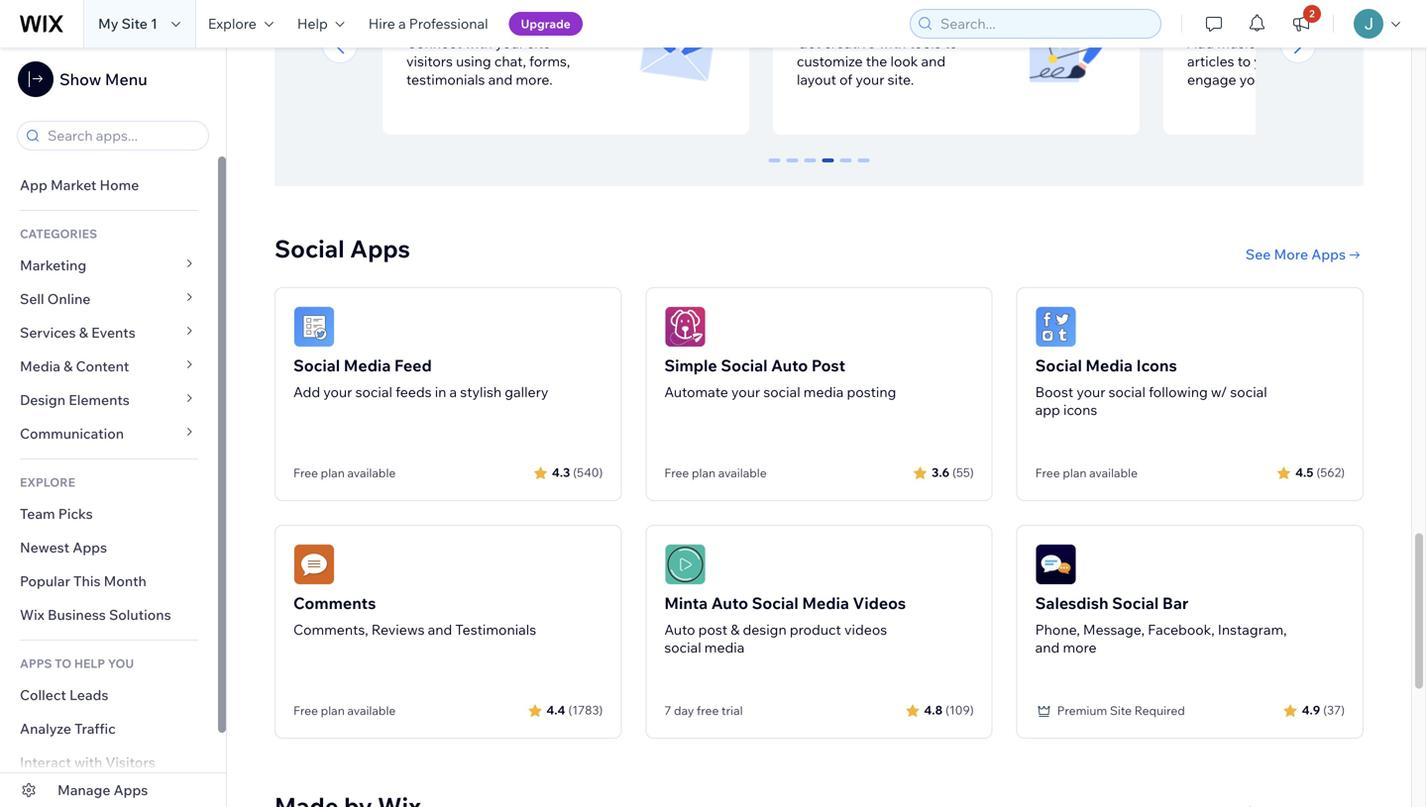 Task type: vqa. For each thing, say whether or not it's contained in the screenshot.


Task type: describe. For each thing, give the bounding box(es) containing it.
popular
[[20, 573, 70, 590]]

with inside get creative with tools to customize the look and layout of your site.
[[879, 34, 906, 52]]

solutions
[[109, 607, 171, 624]]

1 horizontal spatial to
[[1238, 53, 1251, 70]]

chat,
[[494, 53, 526, 70]]

team picks link
[[0, 498, 218, 531]]

available for feed
[[347, 466, 396, 481]]

your inside "simple social auto post automate your social media posting"
[[731, 384, 760, 401]]

2 button
[[1280, 0, 1323, 48]]

social inside the "social media feed add your social feeds in a stylish gallery"
[[355, 384, 392, 401]]

collect leads
[[20, 687, 108, 704]]

social right w/
[[1230, 384, 1267, 401]]

popular this month link
[[0, 565, 218, 599]]

app market home link
[[0, 168, 218, 202]]

categories
[[20, 226, 97, 241]]

required
[[1135, 704, 1185, 719]]

apps to help you
[[20, 657, 134, 672]]

reviews
[[371, 622, 425, 639]]

explore
[[20, 475, 75, 490]]

online
[[47, 290, 91, 308]]

collect
[[20, 687, 66, 704]]

leads
[[69, 687, 108, 704]]

gallery
[[505, 384, 549, 401]]

plan for comments
[[321, 704, 345, 719]]

see more apps
[[1246, 246, 1346, 263]]

get creative with tools to customize the look and layout of your site.
[[797, 34, 958, 88]]

social inside the "social media feed add your social feeds in a stylish gallery"
[[293, 356, 340, 376]]

see
[[1246, 246, 1271, 263]]

social up social media feed logo at the left of the page
[[275, 234, 345, 264]]

show menu button
[[18, 61, 147, 97]]

3.6
[[932, 466, 950, 480]]

free plan available for post
[[664, 466, 767, 481]]

4.8
[[924, 703, 943, 718]]

day
[[674, 704, 694, 719]]

comments logo image
[[293, 544, 335, 586]]

sidebar element
[[0, 48, 227, 808]]

apps
[[20, 657, 52, 672]]

app
[[20, 176, 47, 194]]

media inside 'minta auto social media videos auto post & design product videos social media'
[[802, 594, 849, 614]]

4.8 (109)
[[924, 703, 974, 718]]

analyze traffic link
[[0, 713, 218, 746]]

explore
[[208, 15, 257, 32]]

& for services
[[79, 324, 88, 341]]

picks
[[58, 505, 93, 523]]

hire a professional link
[[357, 0, 500, 48]]

visitors
[[406, 53, 453, 70]]

post
[[698, 622, 728, 639]]

2 horizontal spatial to
[[1312, 53, 1326, 70]]

2 vertical spatial auto
[[664, 622, 695, 639]]

product
[[790, 622, 841, 639]]

of
[[840, 71, 853, 88]]

and inside get creative with tools to customize the look and layout of your site.
[[921, 53, 946, 70]]

social media feed add your social feeds in a stylish gallery
[[293, 356, 549, 401]]

(55)
[[953, 466, 974, 480]]

social inside 'minta auto social media videos auto post & design product videos social media'
[[752, 594, 799, 614]]

message,
[[1083, 622, 1145, 639]]

your inside the "social media feed add your social feeds in a stylish gallery"
[[323, 384, 352, 401]]

site.
[[888, 71, 914, 88]]

and inside the add music, videos, and articles to your site to engage your audience.
[[1312, 34, 1336, 52]]

free
[[697, 704, 719, 719]]

and inside comments comments, reviews and testimonials
[[428, 622, 452, 639]]

popular this month
[[20, 573, 147, 590]]

post
[[812, 356, 846, 376]]

design elements
[[20, 392, 130, 409]]

communication link
[[0, 417, 218, 451]]

4.3 (540)
[[552, 466, 603, 480]]

sell
[[20, 290, 44, 308]]

& for media
[[64, 358, 73, 375]]

salesdish social bar logo image
[[1035, 544, 1077, 586]]

free for social media feed
[[293, 466, 318, 481]]

sell online link
[[0, 282, 218, 316]]

0 horizontal spatial 2
[[806, 159, 814, 177]]

auto inside "simple social auto post automate your social media posting"
[[771, 356, 808, 376]]

help button
[[285, 0, 357, 48]]

0 1 2 3 4 5
[[771, 159, 868, 177]]

your inside connect with your site visitors using chat, forms, testimonials and more.
[[495, 34, 524, 52]]

audience.
[[1272, 71, 1334, 88]]

(1783)
[[568, 703, 603, 718]]

connect with your site visitors using chat, forms, testimonials and more.
[[406, 34, 570, 88]]

more
[[1063, 640, 1097, 657]]

instagram,
[[1218, 622, 1287, 639]]

and inside salesdish social bar phone, message, facebook, instagram, and more
[[1035, 640, 1060, 657]]

wix business solutions link
[[0, 599, 218, 632]]

to
[[55, 657, 72, 672]]

the
[[866, 53, 887, 70]]

design elements category icon image
[[1021, 0, 1116, 93]]

plan for social media feed
[[321, 466, 345, 481]]

(562)
[[1317, 466, 1345, 480]]

premium site required
[[1057, 704, 1185, 719]]

connect
[[406, 34, 462, 52]]

(540)
[[573, 466, 603, 480]]

add inside the add music, videos, and articles to your site to engage your audience.
[[1187, 34, 1214, 52]]

apps for newest apps
[[73, 539, 107, 557]]

you
[[108, 657, 134, 672]]

available for icons
[[1089, 466, 1138, 481]]

professional
[[409, 15, 488, 32]]

0 horizontal spatial 1
[[151, 15, 158, 32]]

interact
[[20, 754, 71, 772]]

manage apps
[[57, 782, 148, 799]]

music,
[[1217, 34, 1259, 52]]

communication  category icon image
[[630, 0, 726, 93]]

hire
[[368, 15, 395, 32]]

Search... field
[[935, 10, 1155, 38]]

feeds
[[396, 384, 432, 401]]

your inside 'social media icons boost your social following w/ social app icons'
[[1077, 384, 1106, 401]]

feed
[[394, 356, 432, 376]]

0
[[771, 159, 779, 177]]

social media feed logo image
[[293, 306, 335, 348]]

free plan available for and
[[293, 704, 396, 719]]

posting
[[847, 384, 896, 401]]

manage apps link
[[0, 774, 226, 808]]

4.5
[[1296, 466, 1314, 480]]



Task type: locate. For each thing, give the bounding box(es) containing it.
free plan available down comments,
[[293, 704, 396, 719]]

available down the feeds
[[347, 466, 396, 481]]

2 horizontal spatial auto
[[771, 356, 808, 376]]

icons
[[1136, 356, 1177, 376]]

to down music, in the top right of the page
[[1238, 53, 1251, 70]]

salesdish social bar phone, message, facebook, instagram, and more
[[1035, 594, 1287, 657]]

forms,
[[529, 53, 570, 70]]

plan for simple social auto post
[[692, 466, 716, 481]]

your down videos,
[[1254, 53, 1283, 70]]

free for comments
[[293, 704, 318, 719]]

site for my
[[122, 15, 148, 32]]

social up message,
[[1112, 594, 1159, 614]]

videos
[[853, 594, 906, 614]]

1 horizontal spatial 1
[[788, 159, 796, 177]]

following
[[1149, 384, 1208, 401]]

1 vertical spatial site
[[1110, 704, 1132, 719]]

a
[[398, 15, 406, 32], [450, 384, 457, 401]]

1 horizontal spatial site
[[1110, 704, 1132, 719]]

your
[[495, 34, 524, 52], [1254, 53, 1283, 70], [856, 71, 885, 88], [1240, 71, 1269, 88], [323, 384, 352, 401], [731, 384, 760, 401], [1077, 384, 1106, 401]]

upgrade button
[[509, 12, 583, 36]]

0 horizontal spatial a
[[398, 15, 406, 32]]

bar
[[1163, 594, 1189, 614]]

free plan available down the icons
[[1035, 466, 1138, 481]]

your inside get creative with tools to customize the look and layout of your site.
[[856, 71, 885, 88]]

site inside connect with your site visitors using chat, forms, testimonials and more.
[[528, 34, 551, 52]]

0 horizontal spatial add
[[293, 384, 320, 401]]

& left events
[[79, 324, 88, 341]]

social inside 'minta auto social media videos auto post & design product videos social media'
[[664, 640, 701, 657]]

plan down automate
[[692, 466, 716, 481]]

premium
[[1057, 704, 1107, 719]]

social inside 'social media icons boost your social following w/ social app icons'
[[1035, 356, 1082, 376]]

site
[[528, 34, 551, 52], [1286, 53, 1309, 70]]

4.9 (37)
[[1302, 703, 1345, 718]]

and inside connect with your site visitors using chat, forms, testimonials and more.
[[488, 71, 513, 88]]

plan
[[321, 466, 345, 481], [692, 466, 716, 481], [1063, 466, 1087, 481], [321, 704, 345, 719]]

marketing
[[20, 257, 86, 274]]

site down "upgrade"
[[528, 34, 551, 52]]

communication
[[20, 425, 127, 443]]

apps inside 'newest apps' "link"
[[73, 539, 107, 557]]

1 horizontal spatial add
[[1187, 34, 1214, 52]]

team
[[20, 505, 55, 523]]

phone,
[[1035, 622, 1080, 639]]

see more apps button
[[1246, 246, 1364, 264]]

media up product
[[802, 594, 849, 614]]

2 inside 'button'
[[1309, 7, 1315, 20]]

0 horizontal spatial to
[[944, 34, 958, 52]]

0 horizontal spatial site
[[122, 15, 148, 32]]

0 horizontal spatial site
[[528, 34, 551, 52]]

available for reviews
[[347, 704, 396, 719]]

3.6 (55)
[[932, 466, 974, 480]]

salesdish
[[1035, 594, 1109, 614]]

a inside the "social media feed add your social feeds in a stylish gallery"
[[450, 384, 457, 401]]

minta
[[664, 594, 708, 614]]

1 vertical spatial media
[[705, 640, 745, 657]]

newest
[[20, 539, 69, 557]]

help
[[297, 15, 328, 32]]

with inside sidebar element
[[74, 754, 102, 772]]

visitors
[[105, 754, 155, 772]]

social down 'icons' in the top right of the page
[[1109, 384, 1146, 401]]

media up design
[[20, 358, 60, 375]]

& inside 'minta auto social media videos auto post & design product videos social media'
[[731, 622, 740, 639]]

1
[[151, 15, 158, 32], [788, 159, 796, 177]]

0 vertical spatial a
[[398, 15, 406, 32]]

and
[[1312, 34, 1336, 52], [921, 53, 946, 70], [488, 71, 513, 88], [428, 622, 452, 639], [1035, 640, 1060, 657]]

simple social auto post logo image
[[664, 306, 706, 348]]

in
[[435, 384, 446, 401]]

Search apps... field
[[42, 122, 202, 150]]

to inside get creative with tools to customize the look and layout of your site.
[[944, 34, 958, 52]]

2 vertical spatial &
[[731, 622, 740, 639]]

services & events link
[[0, 316, 218, 350]]

site right premium
[[1110, 704, 1132, 719]]

with
[[465, 34, 492, 52], [879, 34, 906, 52], [74, 754, 102, 772]]

social right automate
[[764, 384, 801, 401]]

media inside sidebar element
[[20, 358, 60, 375]]

apps for manage apps
[[114, 782, 148, 799]]

free down automate
[[664, 466, 689, 481]]

with up manage
[[74, 754, 102, 772]]

testimonials
[[406, 71, 485, 88]]

available down automate
[[718, 466, 767, 481]]

plan down the icons
[[1063, 466, 1087, 481]]

1 horizontal spatial site
[[1286, 53, 1309, 70]]

add up the articles
[[1187, 34, 1214, 52]]

my site 1
[[98, 15, 158, 32]]

4
[[842, 159, 850, 177]]

2 up audience.
[[1309, 7, 1315, 20]]

1 right my
[[151, 15, 158, 32]]

comments
[[293, 594, 376, 614]]

available for auto
[[718, 466, 767, 481]]

apps inside see more apps button
[[1312, 246, 1346, 263]]

social left the feeds
[[355, 384, 392, 401]]

design
[[743, 622, 787, 639]]

media & content
[[20, 358, 129, 375]]

more.
[[516, 71, 553, 88]]

& left content
[[64, 358, 73, 375]]

w/
[[1211, 384, 1227, 401]]

social inside "simple social auto post automate your social media posting"
[[764, 384, 801, 401]]

0 horizontal spatial &
[[64, 358, 73, 375]]

with inside connect with your site visitors using chat, forms, testimonials and more.
[[465, 34, 492, 52]]

free plan available for boost
[[1035, 466, 1138, 481]]

collect leads link
[[0, 679, 218, 713]]

home
[[100, 176, 139, 194]]

social
[[275, 234, 345, 264], [293, 356, 340, 376], [721, 356, 768, 376], [1035, 356, 1082, 376], [752, 594, 799, 614], [1112, 594, 1159, 614]]

0 vertical spatial auto
[[771, 356, 808, 376]]

0 horizontal spatial media
[[705, 640, 745, 657]]

social media icons logo image
[[1035, 306, 1077, 348]]

with up using
[[465, 34, 492, 52]]

media inside the "social media feed add your social feeds in a stylish gallery"
[[344, 356, 391, 376]]

1 vertical spatial 1
[[788, 159, 796, 177]]

free down comments,
[[293, 704, 318, 719]]

your up the icons
[[1077, 384, 1106, 401]]

3
[[824, 159, 832, 177]]

2 horizontal spatial with
[[879, 34, 906, 52]]

and down chat,
[[488, 71, 513, 88]]

and down phone,
[[1035, 640, 1060, 657]]

available
[[347, 466, 396, 481], [718, 466, 767, 481], [1089, 466, 1138, 481], [347, 704, 396, 719]]

0 vertical spatial add
[[1187, 34, 1214, 52]]

and right videos,
[[1312, 34, 1336, 52]]

social inside "simple social auto post automate your social media posting"
[[721, 356, 768, 376]]

free plan available for add
[[293, 466, 396, 481]]

social media icons boost your social following w/ social app icons
[[1035, 356, 1267, 419]]

site up audience.
[[1286, 53, 1309, 70]]

free
[[293, 466, 318, 481], [664, 466, 689, 481], [1035, 466, 1060, 481], [293, 704, 318, 719]]

social right the simple
[[721, 356, 768, 376]]

traffic
[[74, 721, 116, 738]]

free plan available up comments logo
[[293, 466, 396, 481]]

your down social media feed logo at the left of the page
[[323, 384, 352, 401]]

0 horizontal spatial with
[[74, 754, 102, 772]]

2 left 3
[[806, 159, 814, 177]]

1 vertical spatial add
[[293, 384, 320, 401]]

layout
[[797, 71, 837, 88]]

social down social media feed logo at the left of the page
[[293, 356, 340, 376]]

add inside the "social media feed add your social feeds in a stylish gallery"
[[293, 384, 320, 401]]

your up chat,
[[495, 34, 524, 52]]

0 vertical spatial 2
[[1309, 7, 1315, 20]]

1 horizontal spatial media
[[804, 384, 844, 401]]

apps for social apps
[[350, 234, 410, 264]]

auto left post
[[771, 356, 808, 376]]

1 vertical spatial &
[[64, 358, 73, 375]]

interact with visitors link
[[0, 746, 218, 780]]

services & events
[[20, 324, 136, 341]]

icons
[[1064, 402, 1097, 419]]

your down music, in the top right of the page
[[1240, 71, 1269, 88]]

(109)
[[946, 703, 974, 718]]

site right my
[[122, 15, 148, 32]]

media inside 'minta auto social media videos auto post & design product videos social media'
[[705, 640, 745, 657]]

auto
[[771, 356, 808, 376], [711, 594, 748, 614], [664, 622, 695, 639]]

using
[[456, 53, 491, 70]]

auto down minta
[[664, 622, 695, 639]]

your down 'the'
[[856, 71, 885, 88]]

social inside salesdish social bar phone, message, facebook, instagram, and more
[[1112, 594, 1159, 614]]

0 vertical spatial site
[[528, 34, 551, 52]]

team picks
[[20, 505, 93, 523]]

0 vertical spatial media
[[804, 384, 844, 401]]

and right reviews
[[428, 622, 452, 639]]

social up boost
[[1035, 356, 1082, 376]]

content
[[76, 358, 129, 375]]

media
[[804, 384, 844, 401], [705, 640, 745, 657]]

plan up comments logo
[[321, 466, 345, 481]]

free plan available
[[293, 466, 396, 481], [664, 466, 767, 481], [1035, 466, 1138, 481], [293, 704, 396, 719]]

a inside "link"
[[398, 15, 406, 32]]

2 horizontal spatial &
[[731, 622, 740, 639]]

1 horizontal spatial with
[[465, 34, 492, 52]]

4.4
[[546, 703, 565, 718]]

simple social auto post automate your social media posting
[[664, 356, 896, 401]]

design
[[20, 392, 65, 409]]

1 right 0
[[788, 159, 796, 177]]

social up 'design' at right bottom
[[752, 594, 799, 614]]

minta auto social media videos logo image
[[664, 544, 706, 586]]

minta auto social media videos auto post & design product videos social media
[[664, 594, 906, 657]]

your right automate
[[731, 384, 760, 401]]

a right in
[[450, 384, 457, 401]]

auto up post
[[711, 594, 748, 614]]

free for simple social auto post
[[664, 466, 689, 481]]

plan down comments,
[[321, 704, 345, 719]]

site for premium
[[1110, 704, 1132, 719]]

free for social media icons
[[1035, 466, 1060, 481]]

free plan available down automate
[[664, 466, 767, 481]]

analyze
[[20, 721, 71, 738]]

1 horizontal spatial auto
[[711, 594, 748, 614]]

add down social media feed logo at the left of the page
[[293, 384, 320, 401]]

facebook,
[[1148, 622, 1215, 639]]

media inside 'social media icons boost your social following w/ social app icons'
[[1086, 356, 1133, 376]]

apps
[[350, 234, 410, 264], [1312, 246, 1346, 263], [73, 539, 107, 557], [114, 782, 148, 799]]

apps inside manage apps link
[[114, 782, 148, 799]]

hire a professional
[[368, 15, 488, 32]]

upgrade
[[521, 16, 571, 31]]

a right hire
[[398, 15, 406, 32]]

free up comments logo
[[293, 466, 318, 481]]

social down post
[[664, 640, 701, 657]]

1 vertical spatial auto
[[711, 594, 748, 614]]

1 horizontal spatial &
[[79, 324, 88, 341]]

and down tools on the right of page
[[921, 53, 946, 70]]

look
[[891, 53, 918, 70]]

0 vertical spatial &
[[79, 324, 88, 341]]

5
[[860, 159, 868, 177]]

to right tools on the right of page
[[944, 34, 958, 52]]

0 vertical spatial site
[[122, 15, 148, 32]]

with for your
[[465, 34, 492, 52]]

with for visitors
[[74, 754, 102, 772]]

app
[[1035, 402, 1060, 419]]

stylish
[[460, 384, 502, 401]]

site inside the add music, videos, and articles to your site to engage your audience.
[[1286, 53, 1309, 70]]

1 vertical spatial site
[[1286, 53, 1309, 70]]

add music, videos, and articles to your site to engage your audience.
[[1187, 34, 1336, 88]]

available down the icons
[[1089, 466, 1138, 481]]

my
[[98, 15, 118, 32]]

media inside "simple social auto post automate your social media posting"
[[804, 384, 844, 401]]

1 horizontal spatial 2
[[1309, 7, 1315, 20]]

free down app
[[1035, 466, 1060, 481]]

1 horizontal spatial a
[[450, 384, 457, 401]]

business
[[48, 607, 106, 624]]

with up look
[[879, 34, 906, 52]]

media left 'icons' in the top right of the page
[[1086, 356, 1133, 376]]

plan for social media icons
[[1063, 466, 1087, 481]]

wix business solutions
[[20, 607, 171, 624]]

to up audience.
[[1312, 53, 1326, 70]]

0 vertical spatial 1
[[151, 15, 158, 32]]

1 vertical spatial 2
[[806, 159, 814, 177]]

articles
[[1187, 53, 1235, 70]]

1 vertical spatial a
[[450, 384, 457, 401]]

(37)
[[1323, 703, 1345, 718]]

0 horizontal spatial auto
[[664, 622, 695, 639]]

wix
[[20, 607, 44, 624]]

& right post
[[731, 622, 740, 639]]

media left feed
[[344, 356, 391, 376]]

available down reviews
[[347, 704, 396, 719]]



